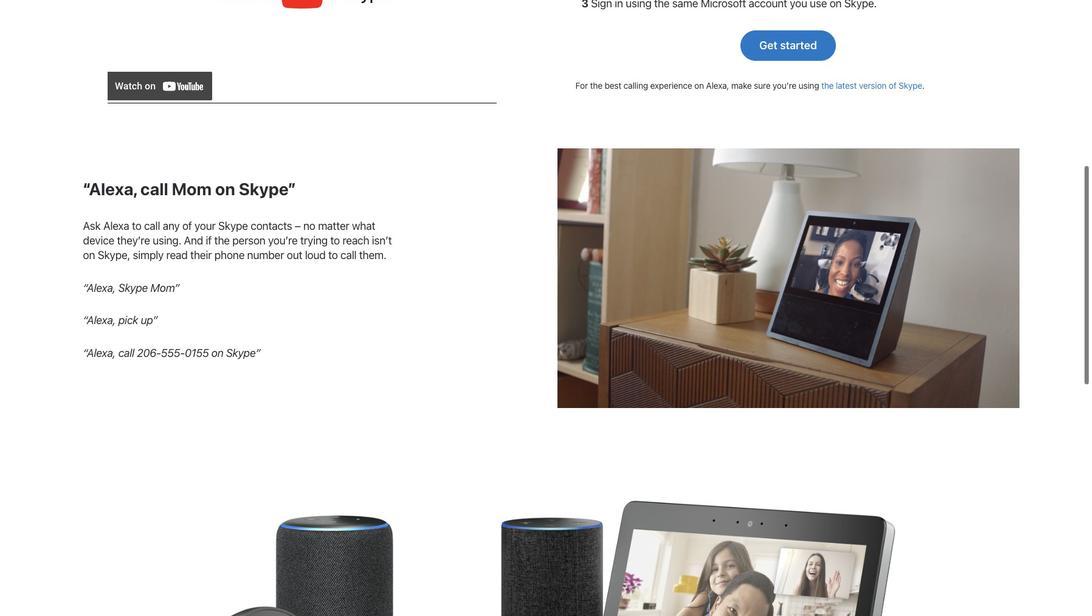Task type: vqa. For each thing, say whether or not it's contained in the screenshot.
person at the left of page
yes



Task type: describe. For each thing, give the bounding box(es) containing it.
mom"
[[151, 281, 180, 294]]

"alexa, for "alexa, call mom on skype"
[[83, 179, 137, 199]]

0 vertical spatial skype
[[899, 80, 923, 91]]

device
[[83, 234, 114, 247]]

ask alexa to call any of your skype contacts – no matter what device they're using. and if the person you're trying to reach isn't on skype, simply read their phone number out loud to call them.
[[83, 219, 392, 261]]

ask
[[83, 219, 101, 232]]

call left 206-
[[118, 347, 134, 360]]

call left "any"
[[144, 219, 160, 232]]

0 vertical spatial to
[[132, 219, 141, 232]]

their
[[190, 248, 212, 261]]

simply
[[133, 248, 164, 261]]

call mom alexa image
[[557, 148, 1020, 408]]

2 vertical spatial to
[[328, 248, 338, 261]]

of inside ask alexa to call any of your skype contacts – no matter what device they're using. and if the person you're trying to reach isn't on skype, simply read their phone number out loud to call them.
[[182, 219, 192, 232]]

latest
[[836, 80, 857, 91]]

0 vertical spatial skype"
[[239, 179, 296, 199]]

get started link
[[741, 30, 836, 61]]

best
[[605, 80, 622, 91]]

call left mom
[[140, 179, 168, 199]]

on left alexa,
[[695, 80, 704, 91]]

get
[[760, 39, 778, 52]]

"alexa, skype mom"
[[83, 281, 180, 294]]

calling
[[624, 80, 648, 91]]

reach
[[343, 234, 369, 247]]

what
[[352, 219, 375, 232]]

1 horizontal spatial the
[[590, 80, 603, 91]]

555-
[[161, 347, 185, 360]]

your
[[195, 219, 216, 232]]

started
[[780, 39, 817, 52]]

skype,
[[98, 248, 130, 261]]

on right mom
[[215, 179, 235, 199]]

them.
[[359, 248, 387, 261]]

for the best calling experience on alexa, make sure you're using the latest version of skype .
[[576, 80, 925, 91]]

version
[[859, 80, 887, 91]]

number
[[247, 248, 284, 261]]

out
[[287, 248, 302, 261]]

"alexa, for "alexa, call 206-555-0155 on skype"
[[83, 347, 116, 360]]

"alexa, for "alexa, pick up"
[[83, 314, 116, 327]]

if
[[206, 234, 212, 247]]

make
[[732, 80, 752, 91]]

up"
[[141, 314, 158, 327]]

2 horizontal spatial the
[[822, 80, 834, 91]]

for
[[576, 80, 588, 91]]

person
[[232, 234, 266, 247]]

phone
[[214, 248, 245, 261]]

trying
[[300, 234, 328, 247]]



Task type: locate. For each thing, give the bounding box(es) containing it.
matter
[[318, 219, 349, 232]]

the right 'for' in the right of the page
[[590, 80, 603, 91]]

1 horizontal spatial skype
[[218, 219, 248, 232]]

0 horizontal spatial of
[[182, 219, 192, 232]]

skype" up contacts
[[239, 179, 296, 199]]

alexa
[[103, 219, 129, 232]]

"alexa, call 206-555-0155 on skype"
[[83, 347, 261, 360]]

of right "any"
[[182, 219, 192, 232]]

206-
[[137, 347, 161, 360]]

contacts
[[251, 219, 292, 232]]

alexa devices supporting skype image
[[144, 463, 947, 616]]

on
[[695, 80, 704, 91], [215, 179, 235, 199], [83, 248, 95, 261], [212, 347, 224, 360]]

skype left mom"
[[118, 281, 148, 294]]

the right if
[[214, 234, 230, 247]]

"alexa, up "alexa"
[[83, 179, 137, 199]]

–
[[295, 219, 301, 232]]

using
[[799, 80, 819, 91]]

1 horizontal spatial of
[[889, 80, 897, 91]]

0155
[[185, 347, 209, 360]]

sure
[[754, 80, 771, 91]]

0 vertical spatial of
[[889, 80, 897, 91]]

skype right the version
[[899, 80, 923, 91]]

3 "alexa, from the top
[[83, 314, 116, 327]]

1 vertical spatial to
[[330, 234, 340, 247]]

to right loud
[[328, 248, 338, 261]]

"alexa, left the pick on the left of the page
[[83, 314, 116, 327]]

any
[[163, 219, 180, 232]]

of
[[889, 80, 897, 91], [182, 219, 192, 232]]

the
[[590, 80, 603, 91], [822, 80, 834, 91], [214, 234, 230, 247]]

2 horizontal spatial skype
[[899, 80, 923, 91]]

1 vertical spatial skype"
[[226, 347, 261, 360]]

"alexa, pick up"
[[83, 314, 158, 327]]

using.
[[153, 234, 181, 247]]

the right using at the right of page
[[822, 80, 834, 91]]

skype inside ask alexa to call any of your skype contacts – no matter what device they're using. and if the person you're trying to reach isn't on skype, simply read their phone number out loud to call them.
[[218, 219, 248, 232]]

skype up person
[[218, 219, 248, 232]]

2 vertical spatial skype
[[118, 281, 148, 294]]

isn't
[[372, 234, 392, 247]]

call down reach
[[341, 248, 357, 261]]

no
[[303, 219, 315, 232]]

on right 0155 at the bottom of the page
[[212, 347, 224, 360]]

1 "alexa, from the top
[[83, 179, 137, 199]]

experience
[[650, 80, 692, 91]]

the inside ask alexa to call any of your skype contacts – no matter what device they're using. and if the person you're trying to reach isn't on skype, simply read their phone number out loud to call them.
[[214, 234, 230, 247]]

1 vertical spatial skype
[[218, 219, 248, 232]]

to
[[132, 219, 141, 232], [330, 234, 340, 247], [328, 248, 338, 261]]

skype"
[[239, 179, 296, 199], [226, 347, 261, 360]]

"alexa, call mom on skype"
[[83, 179, 296, 199]]

"alexa, for "alexa, skype mom"
[[83, 281, 116, 294]]

alexa,
[[706, 80, 729, 91]]

4 "alexa, from the top
[[83, 347, 116, 360]]

on inside ask alexa to call any of your skype contacts – no matter what device they're using. and if the person you're trying to reach isn't on skype, simply read their phone number out loud to call them.
[[83, 248, 95, 261]]

loud
[[305, 248, 326, 261]]

"alexa, down the "alexa, pick up"
[[83, 347, 116, 360]]

you're
[[268, 234, 298, 247]]

skype" right 0155 at the bottom of the page
[[226, 347, 261, 360]]

read
[[166, 248, 188, 261]]

the latest version of skype link
[[822, 80, 923, 91]]

of right the version
[[889, 80, 897, 91]]

call
[[140, 179, 168, 199], [144, 219, 160, 232], [341, 248, 357, 261], [118, 347, 134, 360]]

to up they're
[[132, 219, 141, 232]]

0 horizontal spatial the
[[214, 234, 230, 247]]

2 "alexa, from the top
[[83, 281, 116, 294]]

pick
[[118, 314, 138, 327]]

0 horizontal spatial skype
[[118, 281, 148, 294]]

get started
[[760, 39, 817, 52]]

.
[[923, 80, 925, 91]]

"alexa,
[[83, 179, 137, 199], [83, 281, 116, 294], [83, 314, 116, 327], [83, 347, 116, 360]]

on down device
[[83, 248, 95, 261]]

they're
[[117, 234, 150, 247]]

mom
[[172, 179, 212, 199]]

"alexa, down the skype,
[[83, 281, 116, 294]]

to down matter
[[330, 234, 340, 247]]

1 vertical spatial of
[[182, 219, 192, 232]]

you're
[[773, 80, 797, 91]]

skype
[[899, 80, 923, 91], [218, 219, 248, 232], [118, 281, 148, 294]]

and
[[184, 234, 203, 247]]



